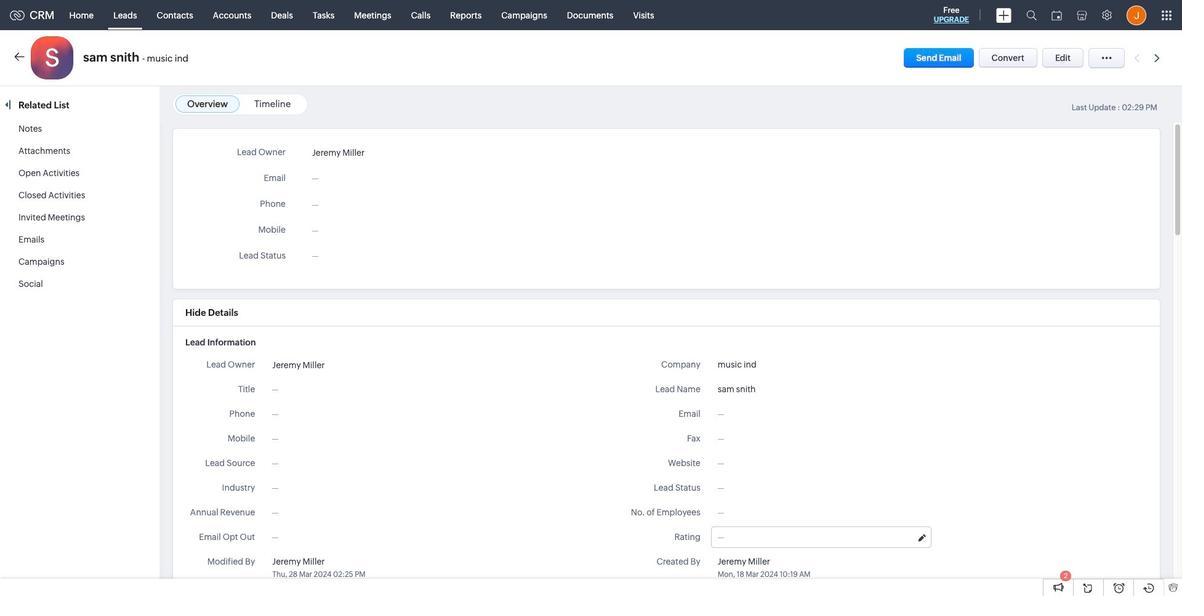Task type: locate. For each thing, give the bounding box(es) containing it.
profile image
[[1128, 5, 1147, 25]]

next record image
[[1155, 54, 1163, 62]]

create menu image
[[997, 8, 1012, 22]]

search image
[[1027, 10, 1038, 20]]

search element
[[1020, 0, 1045, 30]]

calendar image
[[1052, 10, 1063, 20]]

logo image
[[10, 10, 25, 20]]

previous record image
[[1135, 54, 1140, 62]]



Task type: describe. For each thing, give the bounding box(es) containing it.
create menu element
[[990, 0, 1020, 30]]

profile element
[[1120, 0, 1155, 30]]



Task type: vqa. For each thing, say whether or not it's contained in the screenshot.
1st APPS from the bottom
no



